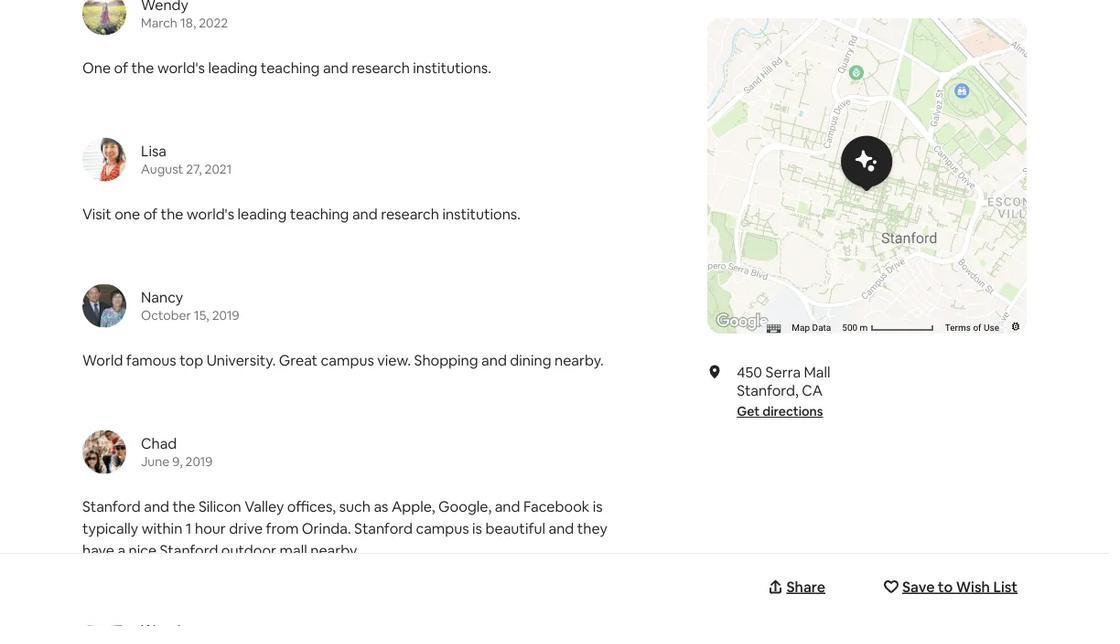 Task type: describe. For each thing, give the bounding box(es) containing it.
map data button
[[792, 322, 831, 335]]

chad
[[141, 435, 177, 453]]

directions
[[763, 404, 823, 420]]

facebook
[[523, 498, 590, 516]]

lisa
[[141, 142, 167, 160]]

nancy image
[[82, 284, 126, 328]]

get
[[737, 404, 760, 420]]

keyboard shortcuts image
[[766, 324, 781, 334]]

1 horizontal spatial of
[[143, 205, 158, 224]]

1 vertical spatial teaching
[[290, 205, 349, 224]]

google,
[[438, 498, 492, 516]]

such
[[339, 498, 371, 516]]

0 vertical spatial research
[[352, 58, 410, 77]]

2021
[[205, 160, 232, 177]]

ca
[[802, 381, 823, 400]]

0 vertical spatial world's
[[157, 58, 205, 77]]

august
[[141, 160, 183, 177]]

march 18, 2022
[[141, 14, 228, 30]]

1 vertical spatial world's
[[187, 205, 234, 224]]

nancy october 15, 2019
[[141, 288, 239, 323]]

drive
[[229, 520, 263, 538]]

orinda.
[[302, 520, 351, 538]]

list
[[993, 578, 1018, 597]]

0 vertical spatial campus
[[321, 351, 374, 370]]

1 vertical spatial institutions.
[[442, 205, 521, 224]]

m
[[860, 323, 868, 334]]

shopping
[[414, 351, 478, 370]]

chad june 9, 2019
[[141, 435, 213, 470]]

one
[[82, 58, 111, 77]]

1 vertical spatial stanford
[[354, 520, 413, 538]]

stanford and the silicon valley offices, such as apple, google, and facebook is typically within 1 hour drive from orinda. stanford campus is beautiful and they have a nice stanford outdoor mall nearby.
[[82, 498, 607, 560]]

valley
[[245, 498, 284, 516]]

1 horizontal spatial nearby.
[[555, 351, 604, 370]]

wendy image
[[82, 0, 126, 35]]

2022
[[199, 14, 228, 30]]

as
[[374, 498, 388, 516]]

map
[[792, 323, 810, 334]]

nancy
[[141, 288, 183, 307]]

stanford,
[[737, 381, 799, 400]]

world famous top university. great campus view. shopping and dining nearby.
[[82, 351, 604, 370]]

map region
[[655, 0, 1109, 494]]

1
[[186, 520, 192, 538]]

1 vertical spatial is
[[472, 520, 482, 538]]

one of the world's leading teaching and research institutions.
[[82, 58, 491, 77]]

0 vertical spatial teaching
[[261, 58, 320, 77]]

500 m
[[842, 323, 870, 334]]

1 vertical spatial research
[[381, 205, 439, 224]]

campus inside stanford and the silicon valley offices, such as apple, google, and facebook is typically within 1 hour drive from orinda. stanford campus is beautiful and they have a nice stanford outdoor mall nearby.
[[416, 520, 469, 538]]

one
[[115, 205, 140, 224]]

share
[[786, 578, 825, 597]]

october
[[141, 307, 191, 323]]

google image
[[712, 310, 773, 334]]

typically
[[82, 520, 138, 538]]

march
[[141, 14, 177, 30]]

view.
[[377, 351, 411, 370]]

mall
[[280, 542, 307, 560]]

a
[[117, 542, 125, 560]]



Task type: locate. For each thing, give the bounding box(es) containing it.
campus down google,
[[416, 520, 469, 538]]

the for and
[[173, 498, 195, 516]]

dining
[[510, 351, 551, 370]]

2019 for nancy
[[212, 307, 239, 323]]

500 m button
[[837, 321, 940, 335]]

nearby. down orinda.
[[310, 542, 360, 560]]

0 vertical spatial the
[[131, 58, 154, 77]]

0 vertical spatial nearby.
[[555, 351, 604, 370]]

15,
[[194, 307, 209, 323]]

stanford
[[82, 498, 141, 516], [354, 520, 413, 538], [160, 542, 218, 560]]

of for one
[[114, 58, 128, 77]]

2019 right 9,
[[185, 453, 213, 470]]

nearby. inside stanford and the silicon valley offices, such as apple, google, and facebook is typically within 1 hour drive from orinda. stanford campus is beautiful and they have a nice stanford outdoor mall nearby.
[[310, 542, 360, 560]]

lisa image
[[82, 138, 126, 181], [82, 138, 126, 181]]

world
[[82, 351, 123, 370]]

data
[[812, 323, 831, 334]]

0 vertical spatial is
[[593, 498, 603, 516]]

0 vertical spatial 2019
[[212, 307, 239, 323]]

report errors in the road map or imagery to google image
[[1010, 321, 1021, 332]]

institutions.
[[413, 58, 491, 77], [442, 205, 521, 224]]

1 horizontal spatial is
[[593, 498, 603, 516]]

get directions link
[[737, 404, 823, 420]]

1 vertical spatial of
[[143, 205, 158, 224]]

stanford up typically
[[82, 498, 141, 516]]

1 vertical spatial leading
[[238, 205, 287, 224]]

450 serra mall stanford, ca get directions
[[737, 363, 831, 420]]

2019 for chad
[[185, 453, 213, 470]]

save to wish list
[[902, 578, 1018, 597]]

9,
[[172, 453, 183, 470]]

nancy image
[[82, 284, 126, 328]]

they
[[577, 520, 607, 538]]

within
[[142, 520, 182, 538]]

0 vertical spatial institutions.
[[413, 58, 491, 77]]

27,
[[186, 160, 202, 177]]

wish
[[956, 578, 990, 597]]

is down google,
[[472, 520, 482, 538]]

research
[[352, 58, 410, 77], [381, 205, 439, 224]]

campus left view.
[[321, 351, 374, 370]]

2 vertical spatial of
[[973, 323, 982, 334]]

2019 right 15,
[[212, 307, 239, 323]]

wendy image
[[82, 0, 126, 35]]

teaching
[[261, 58, 320, 77], [290, 205, 349, 224]]

world's
[[157, 58, 205, 77], [187, 205, 234, 224]]

0 horizontal spatial campus
[[321, 351, 374, 370]]

map data
[[792, 323, 831, 334]]

nearby. right dining
[[555, 351, 604, 370]]

campus
[[321, 351, 374, 370], [416, 520, 469, 538]]

1 horizontal spatial stanford
[[160, 542, 218, 560]]

500
[[842, 323, 858, 334]]

top
[[180, 351, 203, 370]]

2019 inside nancy october 15, 2019
[[212, 307, 239, 323]]

0 horizontal spatial of
[[114, 58, 128, 77]]

the inside stanford and the silicon valley offices, such as apple, google, and facebook is typically within 1 hour drive from orinda. stanford campus is beautiful and they have a nice stanford outdoor mall nearby.
[[173, 498, 195, 516]]

outdoor
[[221, 542, 276, 560]]

serra
[[765, 363, 801, 382]]

world's down '2021'
[[187, 205, 234, 224]]

chad image
[[82, 430, 126, 474], [82, 430, 126, 474]]

0 vertical spatial of
[[114, 58, 128, 77]]

the
[[131, 58, 154, 77], [161, 205, 183, 224], [173, 498, 195, 516]]

terms of use link
[[945, 323, 999, 334]]

to
[[938, 578, 953, 597]]

beautiful
[[485, 520, 545, 538]]

0 horizontal spatial nearby.
[[310, 542, 360, 560]]

1 vertical spatial nearby.
[[310, 542, 360, 560]]

famous
[[126, 351, 176, 370]]

2 vertical spatial stanford
[[160, 542, 218, 560]]

2019
[[212, 307, 239, 323], [185, 453, 213, 470]]

0 horizontal spatial is
[[472, 520, 482, 538]]

visit
[[82, 205, 111, 224]]

nice
[[129, 542, 157, 560]]

18,
[[180, 14, 196, 30]]

silicon
[[198, 498, 241, 516]]

apple,
[[392, 498, 435, 516]]

of
[[114, 58, 128, 77], [143, 205, 158, 224], [973, 323, 982, 334]]

1 vertical spatial 2019
[[185, 453, 213, 470]]

stanford down 1
[[160, 542, 218, 560]]

nearby.
[[555, 351, 604, 370], [310, 542, 360, 560]]

june
[[141, 453, 170, 470]]

2019 inside chad june 9, 2019
[[185, 453, 213, 470]]

of for terms
[[973, 323, 982, 334]]

hour
[[195, 520, 226, 538]]

leading
[[208, 58, 257, 77], [238, 205, 287, 224]]

0 horizontal spatial stanford
[[82, 498, 141, 516]]

terms
[[945, 323, 971, 334]]

1 vertical spatial the
[[161, 205, 183, 224]]

2 vertical spatial the
[[173, 498, 195, 516]]

university.
[[207, 351, 276, 370]]

offices,
[[287, 498, 336, 516]]

2 horizontal spatial stanford
[[354, 520, 413, 538]]

lisa august 27, 2021
[[141, 142, 232, 177]]

save
[[902, 578, 935, 597]]

visit one of the world's leading teaching and research institutions.
[[82, 205, 521, 224]]

have
[[82, 542, 114, 560]]

1 horizontal spatial campus
[[416, 520, 469, 538]]

from
[[266, 520, 299, 538]]

use
[[984, 323, 999, 334]]

450
[[737, 363, 762, 382]]

1 vertical spatial campus
[[416, 520, 469, 538]]

is
[[593, 498, 603, 516], [472, 520, 482, 538]]

2 horizontal spatial of
[[973, 323, 982, 334]]

world's down march 18, 2022
[[157, 58, 205, 77]]

great
[[279, 351, 318, 370]]

and
[[323, 58, 348, 77], [352, 205, 378, 224], [481, 351, 507, 370], [144, 498, 169, 516], [495, 498, 520, 516], [549, 520, 574, 538]]

mall
[[804, 363, 831, 382]]

0 vertical spatial leading
[[208, 58, 257, 77]]

stanford down the as at the left bottom
[[354, 520, 413, 538]]

share button
[[764, 569, 834, 606]]

terms of use
[[945, 323, 999, 334]]

save to wish list button
[[880, 569, 1027, 606]]

is up the they
[[593, 498, 603, 516]]

0 vertical spatial stanford
[[82, 498, 141, 516]]

the for of
[[131, 58, 154, 77]]



Task type: vqa. For each thing, say whether or not it's contained in the screenshot.
away in Waterbury, Vermont 234 Miles Away Jul 1 – 29 Monthly Before Taxes
no



